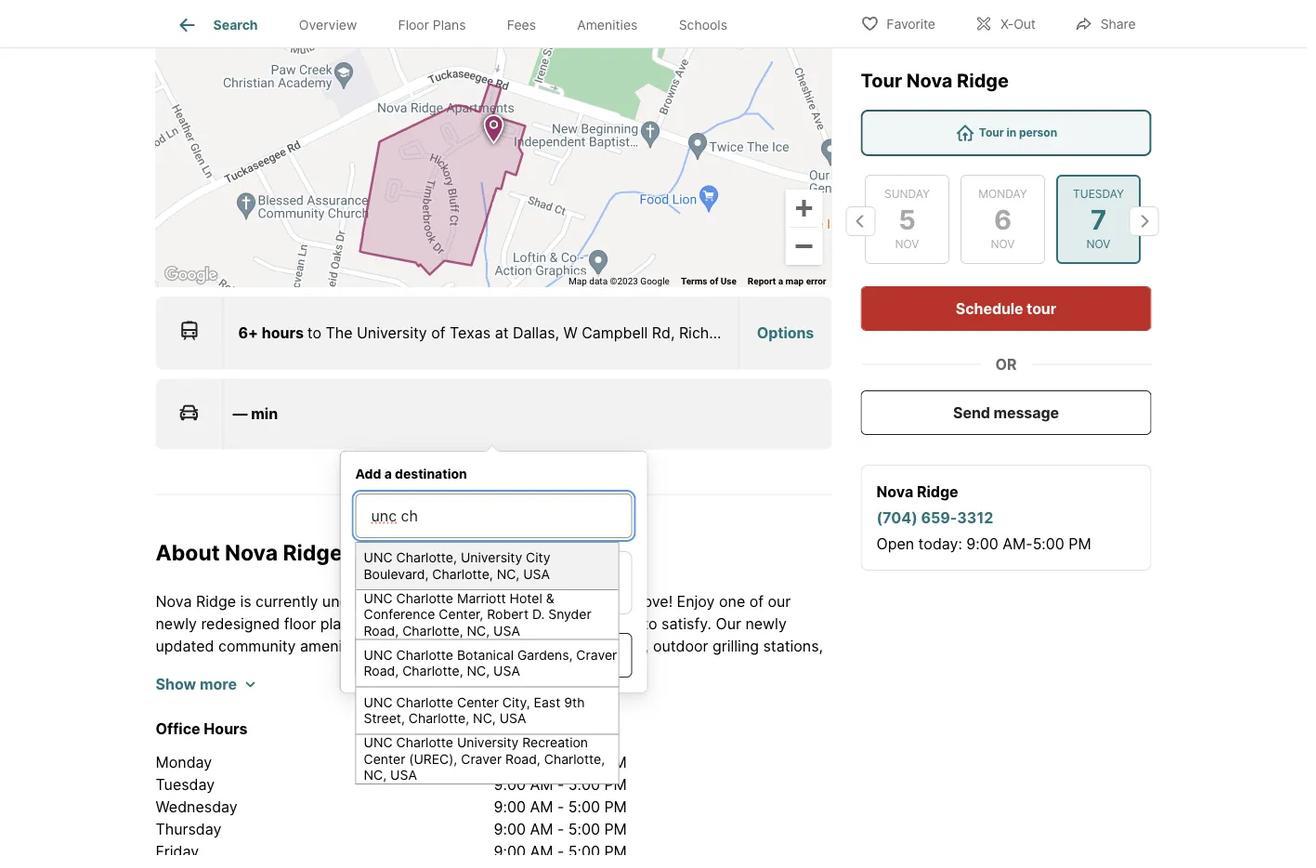 Task type: locate. For each thing, give the bounding box(es) containing it.
craver down sure
[[577, 647, 617, 662]]

tour left in
[[980, 126, 1004, 139]]

9:00 am - 5:00 pm for tuesday
[[494, 775, 627, 793]]

nov for 7
[[1087, 238, 1111, 251]]

map inside popup button
[[181, 14, 214, 34]]

tour inside option
[[980, 126, 1004, 139]]

of
[[710, 275, 719, 287], [431, 323, 446, 342], [750, 592, 764, 610], [672, 659, 686, 677]]

5:00 for wednesday
[[569, 797, 600, 816]]

newly
[[156, 614, 197, 633], [746, 614, 787, 633], [498, 681, 539, 699]]

monday for monday
[[156, 753, 212, 771]]

9:00 for monday
[[494, 753, 526, 771]]

(704)
[[877, 508, 918, 527]]

pm for wednesday
[[605, 797, 627, 816]]

nov
[[895, 238, 919, 251], [991, 238, 1015, 251], [1087, 238, 1111, 251]]

you
[[584, 592, 609, 610], [156, 726, 181, 744]]

nc,
[[497, 566, 520, 582], [467, 623, 490, 638], [467, 663, 490, 679], [473, 710, 496, 726], [364, 767, 387, 783]]

1 horizontal spatial map
[[569, 275, 587, 287]]

tour!
[[735, 726, 767, 744]]

report a map error link
[[748, 275, 827, 287]]

person
[[1020, 126, 1058, 139]]

to right has
[[405, 704, 419, 722]]

about nova ridge
[[156, 539, 343, 565]]

(urec),
[[409, 751, 458, 767]]

calculate commute button
[[356, 633, 633, 677]]

city
[[526, 550, 551, 565]]

0 horizontal spatial you
[[156, 726, 181, 744]]

at inside nova ridge is currently undergoing exciting renovations that you will love!  enjoy one of our newly redesigned floor plans featuring spacious layouts that are sure to satisfy. our newly updated community amenities include a lounge-worthy sparkling pool, outdoor grilling stations, and a lush dog park for your furry friends to enjoy.nestled just northwest of the city, nova ridge offers one, two, and three bedroom apartments, newly redesigned amenities, and easy accessibility to all that uptown has to offer. we  are now leasing and look forward to helping you find the perfect apartment home here at nova ridge. call today to schedule a tour!
[[455, 726, 469, 744]]

tour down favorite button
[[861, 69, 903, 92]]

you left will
[[584, 592, 609, 610]]

2 vertical spatial road,
[[506, 751, 541, 767]]

in
[[1007, 126, 1017, 139]]

1 am from the top
[[530, 753, 553, 771]]

gardens,
[[518, 647, 573, 662]]

1 horizontal spatial craver
[[577, 647, 617, 662]]

road, down ridge.
[[506, 751, 541, 767]]

updated
[[156, 637, 214, 655]]

x-
[[1001, 16, 1014, 32]]

1 horizontal spatial are
[[582, 614, 605, 633]]

university inside unc charlotte center city, east 9th street, charlotte, nc, usa unc charlotte university recreation center (urec), craver road, charlotte, nc, usa
[[457, 735, 519, 750]]

0 vertical spatial map
[[181, 14, 214, 34]]

unc up the conference
[[364, 590, 393, 606]]

tour
[[1027, 299, 1057, 317]]

university inside unc charlotte, university city boulevard, charlotte, nc, usa unc charlotte marriott hotel & conference center, robert d. snyder road, charlotte, nc, usa unc charlotte botanical gardens, craver road, charlotte, nc, usa
[[461, 550, 523, 565]]

fees
[[507, 17, 536, 33]]

monday 6 nov
[[979, 187, 1027, 251]]

2 nov from the left
[[991, 238, 1015, 251]]

street view button
[[620, 7, 706, 32]]

0 horizontal spatial map
[[181, 14, 214, 34]]

amenities tab
[[557, 3, 659, 47]]

send message
[[954, 403, 1060, 422]]

the left city,
[[690, 659, 713, 677]]

nc, down "apartments," on the bottom
[[473, 710, 496, 726]]

3 unc from the top
[[364, 647, 393, 662]]

nov inside tuesday 7 nov
[[1087, 238, 1111, 251]]

ridge down stations,
[[791, 659, 831, 677]]

list box
[[356, 551, 633, 614]]

road, up bedroom
[[364, 663, 399, 679]]

usa down (urec),
[[390, 767, 417, 783]]

schedule
[[655, 726, 718, 744]]

tour for tour in person
[[980, 126, 1004, 139]]

9:00 for thursday
[[494, 820, 526, 838]]

nov for 6
[[991, 238, 1015, 251]]

4 charlotte from the top
[[396, 735, 454, 750]]

1 unc from the top
[[364, 550, 393, 565]]

nova up easy
[[751, 659, 787, 677]]

redesigned down 'just'
[[543, 681, 622, 699]]

monday for monday 6 nov
[[979, 187, 1027, 201]]

5:00 for tuesday
[[569, 775, 600, 793]]

nov down 5
[[895, 238, 919, 251]]

error
[[806, 275, 827, 287]]

0 vertical spatial tuesday
[[1073, 187, 1124, 201]]

2 9:00 am - 5:00 pm from the top
[[494, 775, 627, 793]]

floor plans tab
[[378, 3, 487, 47]]

exciting
[[406, 592, 461, 610]]

tuesday for tuesday 7 nov
[[1073, 187, 1124, 201]]

1 vertical spatial tuesday
[[156, 775, 215, 793]]

sparkling
[[547, 637, 611, 655]]

nova down we
[[473, 726, 509, 744]]

unc down street,
[[364, 735, 393, 750]]

0 vertical spatial craver
[[577, 647, 617, 662]]

unc down featuring
[[364, 647, 393, 662]]

redesigned
[[201, 614, 280, 633], [543, 681, 622, 699]]

tuesday up wednesday
[[156, 775, 215, 793]]

1 vertical spatial you
[[156, 726, 181, 744]]

1 vertical spatial at
[[455, 726, 469, 744]]

9:00 for wednesday
[[494, 797, 526, 816]]

1 nov from the left
[[895, 238, 919, 251]]

friends
[[395, 659, 444, 677]]

newly down the our
[[746, 614, 787, 633]]

1 horizontal spatial tour
[[980, 126, 1004, 139]]

nc, down center,
[[467, 623, 490, 638]]

1 vertical spatial redesigned
[[543, 681, 622, 699]]

nov inside sunday 5 nov
[[895, 238, 919, 251]]

nc, down botanical
[[467, 663, 490, 679]]

share
[[1101, 16, 1136, 32]]

floor
[[284, 614, 316, 633]]

1 vertical spatial center
[[364, 751, 406, 767]]

2 am from the top
[[530, 775, 553, 793]]

wednesday
[[156, 797, 238, 816]]

1 horizontal spatial tuesday
[[1073, 187, 1124, 201]]

5:00 for monday
[[569, 753, 600, 771]]

nov down the 6
[[991, 238, 1015, 251]]

0 horizontal spatial tour
[[861, 69, 903, 92]]

charlotte up the conference
[[396, 590, 454, 606]]

floor
[[398, 17, 429, 33]]

3 - from the top
[[558, 797, 564, 816]]

map left data
[[569, 275, 587, 287]]

more
[[200, 675, 237, 693]]

one
[[719, 592, 746, 610]]

0 vertical spatial at
[[495, 323, 509, 342]]

east
[[534, 694, 561, 710]]

next image
[[1130, 206, 1160, 236]]

center,
[[439, 606, 484, 622]]

1 horizontal spatial center
[[457, 694, 499, 710]]

you left the find
[[156, 726, 181, 744]]

1 - from the top
[[558, 753, 564, 771]]

center
[[457, 694, 499, 710], [364, 751, 406, 767]]

2 - from the top
[[558, 775, 564, 793]]

offer.
[[423, 704, 460, 722]]

2 charlotte from the top
[[396, 647, 454, 662]]

the right the find
[[216, 726, 239, 744]]

0 horizontal spatial craver
[[461, 751, 502, 767]]

calculate
[[424, 646, 492, 664]]

1 horizontal spatial the
[[690, 659, 713, 677]]

3 am from the top
[[530, 797, 553, 816]]

craver down we
[[461, 751, 502, 767]]

center left city,
[[457, 694, 499, 710]]

use
[[721, 275, 737, 287]]

city,
[[717, 659, 747, 677]]

northwest
[[596, 659, 668, 677]]

6+ hours to the university of texas at dallas, w campbell rd, richardson, tx, usa
[[238, 323, 824, 342]]

menu bar
[[165, 5, 321, 43]]

3 nov from the left
[[1087, 238, 1111, 251]]

map region
[[17, 0, 969, 471]]

usa down robert
[[494, 623, 520, 638]]

helping
[[766, 704, 817, 722]]

and left look
[[624, 704, 651, 722]]

message
[[994, 403, 1060, 422]]

x-out button
[[959, 4, 1052, 42]]

map left satellite
[[181, 14, 214, 34]]

redesigned down is
[[201, 614, 280, 633]]

charlotte, up marriott
[[432, 566, 493, 582]]

- for thursday
[[558, 820, 564, 838]]

search link
[[176, 14, 258, 36]]

easy
[[733, 681, 766, 699]]

am for tuesday
[[530, 775, 553, 793]]

0 horizontal spatial nov
[[895, 238, 919, 251]]

3 charlotte from the top
[[396, 694, 454, 710]]

ridge inside 'nova ridge (704) 659-3312 open today: 9:00 am-5:00 pm'
[[917, 482, 959, 501]]

1 vertical spatial craver
[[461, 751, 502, 767]]

0 horizontal spatial monday
[[156, 753, 212, 771]]

9:00
[[967, 534, 999, 553], [494, 753, 526, 771], [494, 775, 526, 793], [494, 797, 526, 816], [494, 820, 526, 838]]

0 vertical spatial are
[[582, 614, 605, 633]]

a left the lush
[[186, 659, 195, 677]]

Type a location or address text field
[[371, 504, 617, 527]]

nova up (704)
[[877, 482, 914, 501]]

street
[[645, 13, 675, 25]]

charlotte up (urec),
[[396, 735, 454, 750]]

data
[[590, 275, 608, 287]]

5:00 for thursday
[[569, 820, 600, 838]]

1 horizontal spatial newly
[[498, 681, 539, 699]]

am for thursday
[[530, 820, 553, 838]]

0 horizontal spatial redesigned
[[201, 614, 280, 633]]

tab list
[[156, 0, 763, 47]]

schedule tour
[[956, 299, 1057, 317]]

0 vertical spatial tour
[[861, 69, 903, 92]]

university up marriott
[[461, 550, 523, 565]]

2 horizontal spatial nov
[[1087, 238, 1111, 251]]

unc charlotte, university city boulevard, charlotte, nc, usa unc charlotte marriott hotel & conference center, robert d. snyder road, charlotte, nc, usa unc charlotte botanical gardens, craver road, charlotte, nc, usa
[[364, 550, 617, 679]]

to up "apartments," on the bottom
[[448, 659, 462, 677]]

am for wednesday
[[530, 797, 553, 816]]

3 9:00 am - 5:00 pm from the top
[[494, 797, 627, 816]]

(704) 659-3312 link
[[877, 508, 994, 527]]

favorite button
[[845, 4, 952, 42]]

to left all on the bottom of the page
[[246, 704, 260, 722]]

tab list containing search
[[156, 0, 763, 47]]

3312
[[958, 508, 994, 527]]

to
[[307, 323, 322, 342], [643, 614, 658, 633], [448, 659, 462, 677], [246, 704, 260, 722], [405, 704, 419, 722], [747, 704, 761, 722], [636, 726, 650, 744]]

7
[[1091, 203, 1107, 236]]

of down outdoor
[[672, 659, 686, 677]]

thursday
[[156, 820, 222, 838]]

1 vertical spatial the
[[216, 726, 239, 744]]

sure
[[609, 614, 639, 633]]

unc up boulevard,
[[364, 550, 393, 565]]

— min
[[233, 405, 278, 423]]

include
[[372, 637, 423, 655]]

about
[[156, 539, 220, 565]]

and
[[156, 659, 182, 677], [270, 681, 296, 699], [702, 681, 729, 699], [624, 704, 651, 722]]

terms
[[681, 275, 708, 287]]

unc up street,
[[364, 694, 393, 710]]

nov inside the monday 6 nov
[[991, 238, 1015, 251]]

0 vertical spatial monday
[[979, 187, 1027, 201]]

destination
[[395, 466, 467, 482]]

today
[[592, 726, 632, 744]]

1 horizontal spatial redesigned
[[543, 681, 622, 699]]

1 vertical spatial monday
[[156, 753, 212, 771]]

are right we
[[490, 704, 512, 722]]

that right d.
[[551, 592, 579, 610]]

9:00 am - 5:00 pm for wednesday
[[494, 797, 627, 816]]

9:00 am - 5:00 pm for thursday
[[494, 820, 627, 838]]

charlotte down friends
[[396, 694, 454, 710]]

usa down city,
[[500, 710, 527, 726]]

charlotte, up boulevard,
[[396, 550, 457, 565]]

university right the
[[357, 323, 427, 342]]

1 horizontal spatial at
[[495, 323, 509, 342]]

0 horizontal spatial tuesday
[[156, 775, 215, 793]]

1 vertical spatial map
[[569, 275, 587, 287]]

am for monday
[[530, 753, 553, 771]]

home
[[376, 726, 415, 744]]

craver inside unc charlotte, university city boulevard, charlotte, nc, usa unc charlotte marriott hotel & conference center, robert d. snyder road, charlotte, nc, usa unc charlotte botanical gardens, craver road, charlotte, nc, usa
[[577, 647, 617, 662]]

- for tuesday
[[558, 775, 564, 793]]

university down we
[[457, 735, 519, 750]]

1 vertical spatial university
[[461, 550, 523, 565]]

at right texas
[[495, 323, 509, 342]]

1 horizontal spatial you
[[584, 592, 609, 610]]

monday down the find
[[156, 753, 212, 771]]

monday up the 6
[[979, 187, 1027, 201]]

1 horizontal spatial monday
[[979, 187, 1027, 201]]

that right all on the bottom of the page
[[284, 704, 312, 722]]

leasing
[[557, 704, 620, 722]]

usa
[[793, 323, 824, 342], [523, 566, 550, 582], [494, 623, 520, 638], [494, 663, 520, 679], [500, 710, 527, 726], [390, 767, 417, 783]]

4 am from the top
[[530, 820, 553, 838]]

at down we
[[455, 726, 469, 744]]

0 vertical spatial center
[[457, 694, 499, 710]]

road, down the conference
[[364, 623, 399, 638]]

amenities,
[[626, 681, 698, 699]]

4 - from the top
[[558, 820, 564, 838]]

nov down 7
[[1087, 238, 1111, 251]]

newly up updated
[[156, 614, 197, 633]]

today:
[[919, 534, 963, 553]]

1 9:00 am - 5:00 pm from the top
[[494, 753, 627, 771]]

outdoor
[[653, 637, 709, 655]]

1 vertical spatial tour
[[980, 126, 1004, 139]]

has
[[375, 704, 400, 722]]

4 9:00 am - 5:00 pm from the top
[[494, 820, 627, 838]]

tuesday up 7
[[1073, 187, 1124, 201]]

0 horizontal spatial are
[[490, 704, 512, 722]]

center down home
[[364, 751, 406, 767]]

nov for 5
[[895, 238, 919, 251]]

are up sparkling at the left bottom
[[582, 614, 605, 633]]

map
[[181, 14, 214, 34], [569, 275, 587, 287]]

that
[[551, 592, 579, 610], [550, 614, 578, 633], [284, 704, 312, 722]]

1 charlotte from the top
[[396, 590, 454, 606]]

0 horizontal spatial at
[[455, 726, 469, 744]]

charlotte
[[396, 590, 454, 606], [396, 647, 454, 662], [396, 694, 454, 710], [396, 735, 454, 750]]

ridge up 659-
[[917, 482, 959, 501]]

&
[[546, 590, 555, 606]]

marriott
[[457, 590, 506, 606]]

1 vertical spatial are
[[490, 704, 512, 722]]

1 horizontal spatial nov
[[991, 238, 1015, 251]]

that up sparkling at the left bottom
[[550, 614, 578, 633]]

charlotte down featuring
[[396, 647, 454, 662]]

newly down enjoy.nestled
[[498, 681, 539, 699]]

2 vertical spatial university
[[457, 735, 519, 750]]

usa down botanical
[[494, 663, 520, 679]]



Task type: describe. For each thing, give the bounding box(es) containing it.
charlotte, up "apartments," on the bottom
[[403, 663, 463, 679]]

0 vertical spatial you
[[584, 592, 609, 610]]

calculate commute
[[424, 646, 564, 664]]

just
[[566, 659, 592, 677]]

terms of use
[[681, 275, 737, 287]]

will
[[613, 592, 636, 610]]

texas
[[450, 323, 491, 342]]

our
[[768, 592, 791, 610]]

google image
[[160, 263, 222, 287]]

pm for thursday
[[605, 820, 627, 838]]

love!
[[640, 592, 673, 610]]

stations,
[[764, 637, 824, 655]]

nova down "favorite" in the top right of the page
[[907, 69, 953, 92]]

add
[[356, 466, 381, 482]]

rd,
[[652, 323, 675, 342]]

0 vertical spatial university
[[357, 323, 427, 342]]

pm for tuesday
[[605, 775, 627, 793]]

—
[[233, 405, 248, 423]]

tour nova ridge
[[861, 69, 1009, 92]]

road, inside unc charlotte center city, east 9th street, charlotte, nc, usa unc charlotte university recreation center (urec), craver road, charlotte, nc, usa
[[506, 751, 541, 767]]

tour in person
[[980, 126, 1058, 139]]

call
[[562, 726, 588, 744]]

of left the our
[[750, 592, 764, 610]]

5 unc from the top
[[364, 735, 393, 750]]

2 vertical spatial that
[[284, 704, 312, 722]]

charlotte, down exciting
[[403, 623, 463, 638]]

offers
[[156, 681, 197, 699]]

tour in person option
[[861, 110, 1152, 156]]

overview
[[299, 17, 357, 33]]

recreation
[[523, 735, 588, 750]]

options
[[757, 323, 814, 342]]

9:00 am - 5:00 pm for monday
[[494, 753, 627, 771]]

out
[[1014, 16, 1036, 32]]

a right "add"
[[384, 466, 392, 482]]

show more button
[[156, 673, 256, 695]]

9:00 for tuesday
[[494, 775, 526, 793]]

dallas,
[[513, 323, 560, 342]]

satisfy.
[[662, 614, 712, 633]]

and up offers
[[156, 659, 182, 677]]

our
[[716, 614, 742, 633]]

fees tab
[[487, 3, 557, 47]]

a left map
[[779, 275, 784, 287]]

schools
[[679, 17, 728, 33]]

enjoy.nestled
[[466, 659, 562, 677]]

tuesday for tuesday
[[156, 775, 215, 793]]

9:00 inside 'nova ridge (704) 659-3312 open today: 9:00 am-5:00 pm'
[[967, 534, 999, 553]]

tour for tour nova ridge
[[861, 69, 903, 92]]

favorite
[[887, 16, 936, 32]]

- for wednesday
[[558, 797, 564, 816]]

nc, down home
[[364, 767, 387, 783]]

0 horizontal spatial center
[[364, 751, 406, 767]]

nova ridge (704) 659-3312 open today: 9:00 am-5:00 pm
[[877, 482, 1092, 553]]

to up tour!
[[747, 704, 761, 722]]

craver inside unc charlotte center city, east 9th street, charlotte, nc, usa unc charlotte university recreation center (urec), craver road, charlotte, nc, usa
[[461, 751, 502, 767]]

1 vertical spatial that
[[550, 614, 578, 633]]

tuesday 7 nov
[[1073, 187, 1124, 251]]

plans
[[320, 614, 358, 633]]

tour in person list box
[[861, 110, 1152, 156]]

9th
[[564, 694, 585, 710]]

grilling
[[713, 637, 759, 655]]

ridge up currently at the left of page
[[283, 539, 343, 565]]

am-
[[1003, 534, 1033, 553]]

conference
[[364, 606, 435, 622]]

previous image
[[846, 206, 876, 236]]

6
[[994, 203, 1012, 236]]

street view
[[645, 13, 701, 25]]

0 vertical spatial that
[[551, 592, 579, 610]]

0 horizontal spatial newly
[[156, 614, 197, 633]]

to left the
[[307, 323, 322, 342]]

hours
[[262, 323, 304, 342]]

schools tab
[[659, 3, 748, 47]]

report a map error
[[748, 275, 827, 287]]

lounge-
[[439, 637, 494, 655]]

map for map data ©2023 google
[[569, 275, 587, 287]]

5:00 inside 'nova ridge (704) 659-3312 open today: 9:00 am-5:00 pm'
[[1033, 534, 1065, 553]]

uptown
[[316, 704, 371, 722]]

find
[[185, 726, 212, 744]]

google
[[641, 275, 670, 287]]

and down park
[[270, 681, 296, 699]]

undergoing
[[322, 592, 402, 610]]

schedule
[[956, 299, 1024, 317]]

0 vertical spatial road,
[[364, 623, 399, 638]]

three
[[301, 681, 338, 699]]

view
[[677, 13, 701, 25]]

is
[[240, 592, 252, 610]]

1 vertical spatial road,
[[364, 663, 399, 679]]

charlotte, down "apartments," on the bottom
[[409, 710, 470, 726]]

enjoy
[[677, 592, 715, 610]]

to down the love!
[[643, 614, 658, 633]]

currently
[[256, 592, 318, 610]]

charlotte, down call
[[544, 751, 605, 767]]

4 unc from the top
[[364, 694, 393, 710]]

renovations
[[465, 592, 547, 610]]

2 unc from the top
[[364, 590, 393, 606]]

usa down city
[[523, 566, 550, 582]]

of left texas
[[431, 323, 446, 342]]

office
[[156, 719, 200, 738]]

2 horizontal spatial newly
[[746, 614, 787, 633]]

5
[[898, 203, 916, 236]]

0 vertical spatial the
[[690, 659, 713, 677]]

map button
[[165, 5, 230, 43]]

tx,
[[766, 323, 789, 342]]

apartments,
[[409, 681, 494, 699]]

map for map
[[181, 14, 214, 34]]

robert
[[487, 606, 529, 622]]

usa right tx,
[[793, 323, 824, 342]]

nova inside 'nova ridge (704) 659-3312 open today: 9:00 am-5:00 pm'
[[877, 482, 914, 501]]

nova up is
[[225, 539, 278, 565]]

search
[[213, 17, 258, 33]]

city,
[[503, 694, 530, 710]]

amenities
[[577, 17, 638, 33]]

show more
[[156, 675, 237, 693]]

menu bar containing map
[[165, 5, 321, 43]]

overview tab
[[279, 3, 378, 47]]

and up forward
[[702, 681, 729, 699]]

schedule tour button
[[861, 286, 1152, 331]]

ridge up tour in person option
[[957, 69, 1009, 92]]

show
[[156, 675, 196, 693]]

worthy
[[494, 637, 543, 655]]

layouts
[[496, 614, 546, 633]]

apartment
[[299, 726, 372, 744]]

a up friends
[[427, 637, 435, 655]]

pm inside 'nova ridge (704) 659-3312 open today: 9:00 am-5:00 pm'
[[1069, 534, 1092, 553]]

report
[[748, 275, 776, 287]]

0 horizontal spatial the
[[216, 726, 239, 744]]

nc, up renovations on the bottom left of page
[[497, 566, 520, 582]]

to right today
[[636, 726, 650, 744]]

of left use
[[710, 275, 719, 287]]

street,
[[364, 710, 405, 726]]

boulevard,
[[364, 566, 429, 582]]

©2023
[[610, 275, 638, 287]]

nova up updated
[[156, 592, 192, 610]]

one,
[[201, 681, 232, 699]]

a left tour!
[[722, 726, 731, 744]]

0 vertical spatial redesigned
[[201, 614, 280, 633]]

pm for monday
[[605, 753, 627, 771]]

- for monday
[[558, 753, 564, 771]]

ridge left is
[[196, 592, 236, 610]]

furry
[[357, 659, 391, 677]]



Task type: vqa. For each thing, say whether or not it's contained in the screenshot.
sell
no



